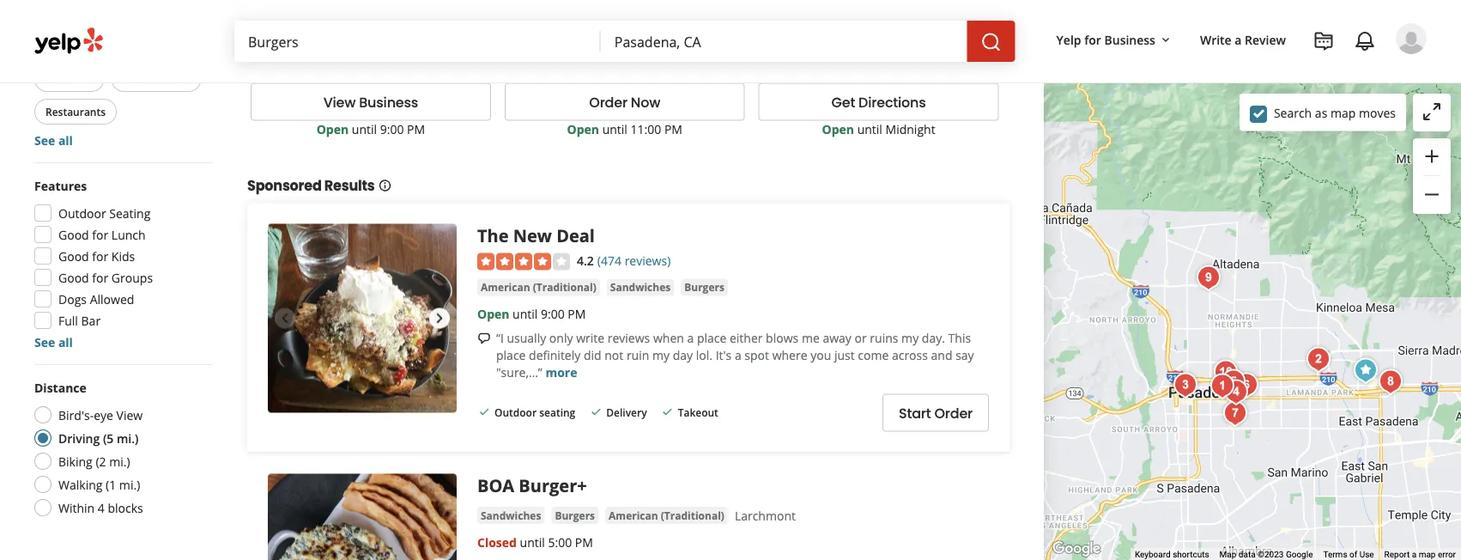 Task type: describe. For each thing, give the bounding box(es) containing it.
burgers, chicken wings
[[505, 55, 617, 69]]

1 see all button from the top
[[34, 132, 73, 148]]

larchmont
[[735, 507, 796, 524]]

walking
[[58, 476, 103, 493]]

notifications image
[[1355, 31, 1376, 52]]

open up "i
[[478, 306, 510, 322]]

usually
[[507, 330, 546, 346]]

spot
[[745, 347, 770, 363]]

seating
[[540, 405, 576, 419]]

0 vertical spatial burgers
[[251, 55, 289, 69]]

closed until 5:00 pm
[[478, 534, 593, 550]]

outdoor for outdoor seating
[[58, 205, 106, 221]]

a right it's
[[735, 347, 742, 363]]

0 horizontal spatial sandwiches button
[[478, 507, 545, 524]]

cheesesteaks button
[[111, 66, 201, 92]]

pm up write
[[568, 306, 586, 322]]

open for view business
[[317, 121, 349, 138]]

reviews
[[608, 330, 650, 346]]

2 burgers, from the left
[[831, 55, 871, 69]]

bar inside group
[[81, 312, 101, 329]]

write a review link
[[1194, 24, 1294, 55]]

1 horizontal spatial burgers button
[[681, 279, 728, 296]]

start order
[[899, 403, 973, 422]]

boa
[[478, 474, 515, 497]]

food
[[69, 72, 93, 86]]

1 burger from the left
[[290, 3, 337, 21]]

for for groups
[[92, 269, 108, 286]]

1 horizontal spatial (traditional)
[[533, 280, 597, 294]]

11:00
[[631, 121, 662, 138]]

new
[[513, 224, 552, 247]]

blows
[[766, 330, 799, 346]]

5.0
[[605, 30, 622, 46]]

a right the write
[[1235, 31, 1242, 48]]

previous image
[[275, 558, 295, 560]]

hook burger
[[251, 3, 337, 21]]

slideshow element for boa burger+
[[268, 474, 457, 560]]

day
[[673, 347, 693, 363]]

good for lunch
[[58, 226, 146, 243]]

for for business
[[1085, 31, 1102, 48]]

hook
[[251, 3, 287, 21]]

1 horizontal spatial burgers
[[555, 508, 595, 522]]

none field find
[[248, 32, 587, 51]]

slideshow element for the new deal
[[268, 224, 457, 413]]

american (traditional) for the bottommost the american (traditional) button
[[609, 508, 725, 522]]

0 horizontal spatial my
[[653, 347, 670, 363]]

review
[[1245, 31, 1287, 48]]

0 vertical spatial american (traditional) button
[[34, 33, 168, 59]]

(2
[[96, 453, 106, 469]]

ruins
[[870, 330, 899, 346]]

2 horizontal spatial (traditional)
[[661, 508, 725, 522]]

lazy dog restaurant & bar link
[[759, 3, 941, 21]]

see for see all button within the group
[[34, 334, 55, 350]]

1 vertical spatial open until 9:00 pm
[[478, 306, 586, 322]]

start
[[899, 403, 931, 422]]

2 & from the left
[[904, 3, 914, 21]]

(474
[[598, 252, 622, 269]]

previous image
[[275, 308, 295, 329]]

american (traditional) for middle the american (traditional) button
[[481, 280, 597, 294]]

get directions link
[[759, 83, 999, 121]]

order now
[[589, 92, 661, 112]]

within 4 blocks
[[58, 499, 143, 516]]

a up day
[[688, 330, 694, 346]]

boa burger+
[[478, 474, 587, 497]]

lazy
[[759, 3, 790, 21]]

zoom in image
[[1422, 146, 1443, 167]]

projects image
[[1314, 31, 1335, 52]]

pm down the view business
[[407, 121, 425, 138]]

the new deal
[[478, 224, 595, 247]]

come
[[858, 347, 889, 363]]

outdoor seating
[[495, 405, 576, 419]]

away
[[823, 330, 852, 346]]

hook burger image
[[1349, 353, 1384, 388]]

ruin
[[627, 347, 650, 363]]

moves
[[1360, 105, 1397, 121]]

takeout
[[678, 405, 719, 419]]

next image
[[429, 558, 450, 560]]

5:00
[[548, 534, 572, 550]]

outdoor seating
[[58, 205, 151, 221]]

just
[[835, 347, 855, 363]]

1 vertical spatial 9:00
[[541, 306, 565, 322]]

good for good for kids
[[58, 248, 89, 264]]

bird's-
[[58, 407, 94, 423]]

greg r. image
[[1397, 23, 1428, 54]]

yelp for business button
[[1050, 24, 1180, 55]]

4
[[98, 499, 105, 516]]

pie 'n burger image
[[1219, 396, 1253, 431]]

open until midnight
[[822, 121, 936, 138]]

yelp for business
[[1057, 31, 1156, 48]]

write
[[1201, 31, 1232, 48]]

more
[[546, 364, 578, 380]]

map region
[[1032, 0, 1462, 560]]

the new deal image
[[268, 224, 457, 413]]

mi.) for walking (1 mi.)
[[119, 476, 140, 493]]

the counter pasadena image
[[1220, 375, 1254, 409]]

terms of use
[[1324, 549, 1375, 560]]

16 speech v2 image
[[478, 332, 491, 345]]

none field near
[[615, 32, 954, 51]]

chicken
[[548, 55, 586, 69]]

closed
[[478, 534, 517, 550]]

option group containing distance
[[29, 379, 213, 521]]

(474 reviews) link
[[598, 251, 671, 269]]

hook burger link
[[251, 3, 337, 21]]

next image
[[429, 308, 450, 329]]

1 vertical spatial view
[[116, 407, 143, 423]]

data
[[1239, 549, 1256, 560]]

fast
[[46, 72, 66, 86]]

1 vertical spatial business
[[359, 92, 418, 112]]

american inside see all "group"
[[46, 39, 93, 53]]

view business link
[[251, 83, 491, 121]]

until for now
[[603, 121, 628, 138]]

open until 11:00 pm
[[567, 121, 683, 138]]

1 horizontal spatial order
[[935, 403, 973, 422]]

get
[[832, 92, 856, 112]]

"i
[[496, 330, 504, 346]]

2 vertical spatial american (traditional) button
[[606, 507, 728, 524]]

pm right 5:00
[[575, 534, 593, 550]]

day.
[[922, 330, 946, 346]]

fast food button
[[34, 66, 104, 92]]

across
[[892, 347, 928, 363]]

1 horizontal spatial american (traditional) link
[[606, 507, 728, 524]]

it's
[[716, 347, 732, 363]]

open for get directions
[[822, 121, 855, 138]]

1 horizontal spatial my
[[902, 330, 919, 346]]

until up usually
[[513, 306, 538, 322]]

report a map error link
[[1385, 549, 1457, 560]]

see all group
[[31, 0, 213, 149]]

1 horizontal spatial place
[[697, 330, 727, 346]]

did
[[584, 347, 602, 363]]

good for groups
[[58, 269, 153, 286]]

terms
[[1324, 549, 1348, 560]]

until for directions
[[858, 121, 883, 138]]



Task type: vqa. For each thing, say whether or not it's contained in the screenshot.
business inside button
yes



Task type: locate. For each thing, give the bounding box(es) containing it.
1 horizontal spatial none field
[[615, 32, 954, 51]]

2 horizontal spatial american (traditional)
[[609, 508, 725, 522]]

see all down "full"
[[34, 334, 73, 350]]

16 checkmark v2 image
[[589, 405, 603, 419], [661, 405, 675, 419]]

(traditional) down 4.2
[[533, 280, 597, 294]]

0 vertical spatial sandwiches button
[[607, 279, 674, 296]]

good up the dogs
[[58, 269, 89, 286]]

business left '16 chevron down v2' "icon"
[[1105, 31, 1156, 48]]

reviews) right (22
[[645, 30, 691, 46]]

sandwiches up closed
[[481, 508, 541, 522]]

see all button
[[34, 132, 73, 148], [34, 334, 73, 350]]

option group
[[29, 379, 213, 521]]

open down get
[[822, 121, 855, 138]]

0 vertical spatial order
[[589, 92, 628, 112]]

as
[[1316, 105, 1328, 121]]

definitely
[[529, 347, 581, 363]]

0 vertical spatial outdoor
[[58, 205, 106, 221]]

see all inside group
[[34, 334, 73, 350]]

1 vertical spatial place
[[496, 347, 526, 363]]

1 horizontal spatial group
[[1414, 138, 1452, 214]]

sandwiches for the top sandwiches button
[[611, 280, 671, 294]]

2 16 checkmark v2 image from the left
[[661, 405, 675, 419]]

0 vertical spatial burgers link
[[681, 279, 728, 296]]

none field up view business link
[[248, 32, 587, 51]]

see inside group
[[34, 334, 55, 350]]

burgers,
[[505, 55, 545, 69], [831, 55, 871, 69]]

sandwiches link down (474 reviews) on the left
[[607, 279, 674, 296]]

burger inside chick & burger 5.0 (22 reviews)
[[560, 3, 607, 21]]

see all down restaurants button
[[34, 132, 73, 148]]

me
[[802, 330, 820, 346]]

dogs allowed
[[58, 291, 134, 307]]

0 horizontal spatial order
[[589, 92, 628, 112]]

(traditional) left larchmont
[[661, 508, 725, 522]]

sandwiches link up closed
[[478, 507, 545, 524]]

none field up comfort
[[615, 32, 954, 51]]

pm right '11:00'
[[665, 121, 683, 138]]

2 horizontal spatial american (traditional) button
[[606, 507, 728, 524]]

1 horizontal spatial american (traditional) button
[[478, 279, 600, 296]]

allowed
[[90, 291, 134, 307]]

mi.)
[[117, 430, 139, 446], [109, 453, 130, 469], [119, 476, 140, 493]]

0 horizontal spatial burgers link
[[552, 507, 599, 524]]

2 none field from the left
[[615, 32, 954, 51]]

write
[[576, 330, 605, 346]]

reviews)
[[645, 30, 691, 46], [625, 252, 671, 269]]

mi.) for biking (2 mi.)
[[109, 453, 130, 469]]

deal
[[557, 224, 595, 247]]

dogs
[[58, 291, 87, 307]]

report
[[1385, 549, 1411, 560]]

1 vertical spatial order
[[935, 403, 973, 422]]

the new deal link
[[478, 224, 595, 247]]

1 see all from the top
[[34, 132, 73, 148]]

1 none field from the left
[[248, 32, 587, 51]]

mi.) right (1
[[119, 476, 140, 493]]

2 vertical spatial (traditional)
[[661, 508, 725, 522]]

& right restaurant at the top of the page
[[904, 3, 914, 21]]

16 checkmark v2 image left delivery
[[589, 405, 603, 419]]

all down "full"
[[58, 334, 73, 350]]

comfort food, burgers, american (new)
[[759, 55, 950, 69]]

0 horizontal spatial burgers button
[[552, 507, 599, 524]]

for for lunch
[[92, 226, 108, 243]]

slideshow element
[[268, 224, 457, 413], [268, 474, 457, 560]]

map left error
[[1419, 549, 1437, 560]]

restaurants
[[46, 104, 106, 119]]

dog
[[793, 3, 820, 21]]

2 burger from the left
[[560, 3, 607, 21]]

a right report
[[1413, 549, 1417, 560]]

for inside yelp for business button
[[1085, 31, 1102, 48]]

bar down dogs allowed
[[81, 312, 101, 329]]

view down 4.1 star rating image
[[324, 92, 356, 112]]

burger up 4.1 star rating image
[[290, 3, 337, 21]]

see all button down "full"
[[34, 334, 73, 350]]

open down the view business
[[317, 121, 349, 138]]

burgers, left chicken
[[505, 55, 545, 69]]

1 vertical spatial american (traditional) button
[[478, 279, 600, 296]]

2 vertical spatial american (traditional)
[[609, 508, 725, 522]]

zoom out image
[[1422, 184, 1443, 205]]

for right yelp in the right of the page
[[1085, 31, 1102, 48]]

fast food
[[46, 72, 93, 86]]

1 horizontal spatial outdoor
[[495, 405, 537, 419]]

keyboard shortcuts button
[[1135, 548, 1210, 560]]

1 slideshow element from the top
[[268, 224, 457, 413]]

1 horizontal spatial sandwiches
[[611, 280, 671, 294]]

order right start at the right bottom of page
[[935, 403, 973, 422]]

sandwiches down (474 reviews) on the left
[[611, 280, 671, 294]]

search as map moves
[[1275, 105, 1397, 121]]

expand map image
[[1422, 101, 1443, 122]]

open until 9:00 pm up usually
[[478, 306, 586, 322]]

0 vertical spatial good
[[58, 226, 89, 243]]

all inside "group"
[[58, 132, 73, 148]]

open until 9:00 pm down the view business
[[317, 121, 425, 138]]

0 horizontal spatial open until 9:00 pm
[[317, 121, 425, 138]]

search image
[[981, 32, 1002, 52]]

1 see from the top
[[34, 132, 55, 148]]

until down the view business
[[352, 121, 377, 138]]

open
[[317, 121, 349, 138], [567, 121, 600, 138], [822, 121, 855, 138], [478, 306, 510, 322]]

0 horizontal spatial none field
[[248, 32, 587, 51]]

1 vertical spatial my
[[653, 347, 670, 363]]

only
[[550, 330, 573, 346]]

wings
[[588, 55, 617, 69]]

the stand - american classics redefined image
[[1206, 369, 1240, 403]]

more link
[[546, 364, 578, 380]]

2 vertical spatial mi.)
[[119, 476, 140, 493]]

16 checkmark v2 image for delivery
[[589, 405, 603, 419]]

2 all from the top
[[58, 334, 73, 350]]

order now link
[[505, 83, 745, 121]]

1 vertical spatial mi.)
[[109, 453, 130, 469]]

king's breakfast & burgers image
[[1192, 261, 1227, 295]]

outdoor right 16 checkmark v2 image
[[495, 405, 537, 419]]

search
[[1275, 105, 1313, 121]]

see
[[34, 132, 55, 148], [34, 334, 55, 350]]

0 horizontal spatial view
[[116, 407, 143, 423]]

1 horizontal spatial view
[[324, 92, 356, 112]]

sponsored results
[[247, 176, 375, 196]]

lazy dog restaurant & bar
[[759, 3, 941, 21]]

the original tops image
[[1374, 365, 1409, 399]]

see down restaurants button
[[34, 132, 55, 148]]

groups
[[112, 269, 153, 286]]

0 horizontal spatial american (traditional)
[[46, 39, 156, 53]]

see all for second see all button from the bottom
[[34, 132, 73, 148]]

0 horizontal spatial american (traditional) link
[[478, 279, 600, 296]]

0 vertical spatial my
[[902, 330, 919, 346]]

business inside button
[[1105, 31, 1156, 48]]

1 vertical spatial burgers link
[[552, 507, 599, 524]]

1 vertical spatial see
[[34, 334, 55, 350]]

0 horizontal spatial burger
[[290, 3, 337, 21]]

16 checkmark v2 image
[[478, 405, 491, 419]]

american (traditional) button
[[34, 33, 168, 59], [478, 279, 600, 296], [606, 507, 728, 524]]

1 vertical spatial slideshow element
[[268, 474, 457, 560]]

0 vertical spatial see all button
[[34, 132, 73, 148]]

eye
[[94, 407, 113, 423]]

reviews) inside chick & burger 5.0 (22 reviews)
[[645, 30, 691, 46]]

3 good from the top
[[58, 269, 89, 286]]

burgers for life image
[[1209, 355, 1244, 390]]

0 vertical spatial open until 9:00 pm
[[317, 121, 425, 138]]

terms of use link
[[1324, 549, 1375, 560]]

4.2
[[577, 252, 594, 269]]

0 vertical spatial all
[[58, 132, 73, 148]]

0 horizontal spatial sandwiches link
[[478, 507, 545, 524]]

see up distance
[[34, 334, 55, 350]]

0 vertical spatial slideshow element
[[268, 224, 457, 413]]

burgers down 4.1 star rating image
[[251, 55, 289, 69]]

and
[[932, 347, 953, 363]]

sandwiches button up closed
[[478, 507, 545, 524]]

this
[[949, 330, 972, 346]]

kids
[[112, 248, 135, 264]]

bar up (new)
[[917, 3, 941, 21]]

see all for see all button within the group
[[34, 334, 73, 350]]

4.1 star rating image
[[251, 31, 344, 48]]

0 horizontal spatial place
[[496, 347, 526, 363]]

when
[[654, 330, 684, 346]]

boa burger+ link
[[478, 474, 587, 497]]

1 vertical spatial american (traditional)
[[481, 280, 597, 294]]

burgers up 5:00
[[555, 508, 595, 522]]

1 horizontal spatial burger
[[560, 3, 607, 21]]

1 vertical spatial sandwiches
[[481, 508, 541, 522]]

1 & from the left
[[546, 3, 556, 21]]

(traditional) inside see all "group"
[[96, 39, 156, 53]]

see all button down restaurants button
[[34, 132, 73, 148]]

(5
[[103, 430, 114, 446]]

see all
[[34, 132, 73, 148], [34, 334, 73, 350]]

1 horizontal spatial bar
[[917, 3, 941, 21]]

1 horizontal spatial 16 checkmark v2 image
[[661, 405, 675, 419]]

0 vertical spatial sandwiches link
[[607, 279, 674, 296]]

all
[[58, 132, 73, 148], [58, 334, 73, 350]]

see all button inside group
[[34, 334, 73, 350]]

walking (1 mi.)
[[58, 476, 140, 493]]

1 vertical spatial (traditional)
[[533, 280, 597, 294]]

fat boys image
[[1230, 368, 1264, 402]]

1 good from the top
[[58, 226, 89, 243]]

mi.) right (2
[[109, 453, 130, 469]]

1 horizontal spatial burgers link
[[681, 279, 728, 296]]

1 horizontal spatial open until 9:00 pm
[[478, 306, 586, 322]]

open for order now
[[567, 121, 600, 138]]

1 vertical spatial reviews)
[[625, 252, 671, 269]]

16 chevron down v2 image
[[1159, 33, 1173, 47]]

start order link
[[883, 394, 989, 431]]

chick & burger 5.0 (22 reviews)
[[505, 3, 691, 46]]

0 vertical spatial business
[[1105, 31, 1156, 48]]

9:00 up only
[[541, 306, 565, 322]]

0 horizontal spatial burgers
[[251, 55, 289, 69]]

0 vertical spatial bar
[[917, 3, 941, 21]]

1 vertical spatial bar
[[81, 312, 101, 329]]

0 vertical spatial american (traditional) link
[[478, 279, 600, 296]]

burgers
[[251, 55, 289, 69], [685, 280, 725, 294], [555, 508, 595, 522]]

0 horizontal spatial burgers,
[[505, 55, 545, 69]]

(traditional)
[[96, 39, 156, 53], [533, 280, 597, 294], [661, 508, 725, 522]]

place up lol.
[[697, 330, 727, 346]]

2 see all button from the top
[[34, 334, 73, 350]]

sandwiches button down (474 reviews) on the left
[[607, 279, 674, 296]]

1 vertical spatial see all button
[[34, 334, 73, 350]]

outdoor inside group
[[58, 205, 106, 221]]

&
[[546, 3, 556, 21], [904, 3, 914, 21]]

outdoor up good for lunch
[[58, 205, 106, 221]]

2 slideshow element from the top
[[268, 474, 457, 560]]

until down "get directions"
[[858, 121, 883, 138]]

see for second see all button from the bottom
[[34, 132, 55, 148]]

open down order now
[[567, 121, 600, 138]]

None field
[[248, 32, 587, 51], [615, 32, 954, 51]]

all inside group
[[58, 334, 73, 350]]

2 see all from the top
[[34, 334, 73, 350]]

0 horizontal spatial 9:00
[[380, 121, 404, 138]]

until down order now
[[603, 121, 628, 138]]

driving
[[58, 430, 100, 446]]

my up across
[[902, 330, 919, 346]]

burgers link
[[681, 279, 728, 296], [552, 507, 599, 524]]

2 vertical spatial good
[[58, 269, 89, 286]]

group
[[1414, 138, 1452, 214], [29, 177, 213, 350]]

1 vertical spatial burgers button
[[552, 507, 599, 524]]

view
[[324, 92, 356, 112], [116, 407, 143, 423]]

16 checkmark v2 image for takeout
[[661, 405, 675, 419]]

directions
[[859, 92, 926, 112]]

0 vertical spatial (traditional)
[[96, 39, 156, 53]]

group containing features
[[29, 177, 213, 350]]

outdoor
[[58, 205, 106, 221], [495, 405, 537, 419]]

burger up 5.0
[[560, 3, 607, 21]]

map for moves
[[1331, 105, 1357, 121]]

for down good for kids
[[92, 269, 108, 286]]

write a review
[[1201, 31, 1287, 48]]

get directions
[[832, 92, 926, 112]]

see all inside "group"
[[34, 132, 73, 148]]

sandwiches for left sandwiches button
[[481, 508, 541, 522]]

0 vertical spatial see
[[34, 132, 55, 148]]

map
[[1220, 549, 1237, 560]]

good for good for groups
[[58, 269, 89, 286]]

1 burgers, from the left
[[505, 55, 545, 69]]

0 horizontal spatial 16 checkmark v2 image
[[589, 405, 603, 419]]

1 horizontal spatial burgers,
[[831, 55, 871, 69]]

sandwiches button
[[607, 279, 674, 296], [478, 507, 545, 524]]

jake's trustworthy burgers & beer image
[[1169, 368, 1203, 402]]

1 horizontal spatial map
[[1419, 549, 1437, 560]]

view business
[[324, 92, 418, 112]]

burgers button up when
[[681, 279, 728, 296]]

midnight
[[886, 121, 936, 138]]

& inside chick & burger 5.0 (22 reviews)
[[546, 3, 556, 21]]

1 vertical spatial outdoor
[[495, 405, 537, 419]]

0 horizontal spatial bar
[[81, 312, 101, 329]]

16 info v2 image
[[378, 179, 392, 192]]

1 16 checkmark v2 image from the left
[[589, 405, 603, 419]]

of
[[1350, 549, 1358, 560]]

1 horizontal spatial business
[[1105, 31, 1156, 48]]

0 vertical spatial reviews)
[[645, 30, 691, 46]]

biking (2 mi.)
[[58, 453, 130, 469]]

1 all from the top
[[58, 132, 73, 148]]

for for kids
[[92, 248, 108, 264]]

Near text field
[[615, 32, 954, 51]]

keyboard
[[1135, 549, 1171, 560]]

1 horizontal spatial sandwiches button
[[607, 279, 674, 296]]

1 vertical spatial sandwiches button
[[478, 507, 545, 524]]

for up good for kids
[[92, 226, 108, 243]]

0 vertical spatial view
[[324, 92, 356, 112]]

1 vertical spatial american (traditional) link
[[606, 507, 728, 524]]

until left 5:00
[[520, 534, 545, 550]]

all for see all button within the group
[[58, 334, 73, 350]]

mi.) for driving (5 mi.)
[[117, 430, 139, 446]]

burger
[[290, 3, 337, 21], [560, 3, 607, 21]]

1 vertical spatial sandwiches link
[[478, 507, 545, 524]]

order up open until 11:00 pm
[[589, 92, 628, 112]]

google
[[1287, 549, 1314, 560]]

a
[[1235, 31, 1242, 48], [688, 330, 694, 346], [735, 347, 742, 363], [1413, 549, 1417, 560]]

all for second see all button from the bottom
[[58, 132, 73, 148]]

burgers, right food,
[[831, 55, 871, 69]]

sponsored
[[247, 176, 322, 196]]

good for good for lunch
[[58, 226, 89, 243]]

0 horizontal spatial map
[[1331, 105, 1357, 121]]

good down good for lunch
[[58, 248, 89, 264]]

(traditional) up cheesesteaks
[[96, 39, 156, 53]]

lunch
[[112, 226, 146, 243]]

good up good for kids
[[58, 226, 89, 243]]

1 vertical spatial see all
[[34, 334, 73, 350]]

until for business
[[352, 121, 377, 138]]

all down restaurants button
[[58, 132, 73, 148]]

0 vertical spatial burgers button
[[681, 279, 728, 296]]

user actions element
[[1043, 21, 1452, 127]]

16 checkmark v2 image left takeout
[[661, 405, 675, 419]]

food,
[[802, 55, 828, 69]]

map for error
[[1419, 549, 1437, 560]]

mi.) right the (5
[[117, 430, 139, 446]]

0 vertical spatial see all
[[34, 132, 73, 148]]

yelp
[[1057, 31, 1082, 48]]

"sure,…"
[[496, 364, 543, 380]]

use
[[1360, 549, 1375, 560]]

2 see from the top
[[34, 334, 55, 350]]

open until 9:00 pm
[[317, 121, 425, 138], [478, 306, 586, 322]]

0 horizontal spatial &
[[546, 3, 556, 21]]

google image
[[1049, 538, 1105, 560]]

4.2 star rating image
[[478, 253, 570, 270]]

error
[[1439, 549, 1457, 560]]

reviews) right (474
[[625, 252, 671, 269]]

burgers link up 5:00
[[552, 507, 599, 524]]

map right as
[[1331, 105, 1357, 121]]

for down good for lunch
[[92, 248, 108, 264]]

9:00
[[380, 121, 404, 138], [541, 306, 565, 322]]

None search field
[[234, 21, 1019, 62]]

smash house burger image
[[1217, 365, 1251, 399]]

my down when
[[653, 347, 670, 363]]

see inside "group"
[[34, 132, 55, 148]]

business down find text box
[[359, 92, 418, 112]]

& right chick
[[546, 3, 556, 21]]

1 vertical spatial all
[[58, 334, 73, 350]]

0 horizontal spatial american (traditional) button
[[34, 33, 168, 59]]

say
[[956, 347, 975, 363]]

american (traditional)
[[46, 39, 156, 53], [481, 280, 597, 294], [609, 508, 725, 522]]

burgers button up 5:00
[[552, 507, 599, 524]]

either
[[730, 330, 763, 346]]

1 vertical spatial burgers
[[685, 280, 725, 294]]

9:00 down the view business
[[380, 121, 404, 138]]

Find text field
[[248, 32, 587, 51]]

full
[[58, 312, 78, 329]]

outdoor for outdoor seating
[[495, 405, 537, 419]]

0 horizontal spatial (traditional)
[[96, 39, 156, 53]]

american (traditional) for the top the american (traditional) button
[[46, 39, 156, 53]]

(474 reviews)
[[598, 252, 671, 269]]

0 vertical spatial 9:00
[[380, 121, 404, 138]]

(22
[[625, 30, 642, 46]]

view right eye
[[116, 407, 143, 423]]

2 good from the top
[[58, 248, 89, 264]]

blocks
[[108, 499, 143, 516]]

0 vertical spatial map
[[1331, 105, 1357, 121]]

burgers link up when
[[681, 279, 728, 296]]

place up "sure,…"
[[496, 347, 526, 363]]

burgers up lol.
[[685, 280, 725, 294]]

super burger image
[[1302, 342, 1336, 377]]

0 vertical spatial mi.)
[[117, 430, 139, 446]]

american (traditional) inside see all "group"
[[46, 39, 156, 53]]



